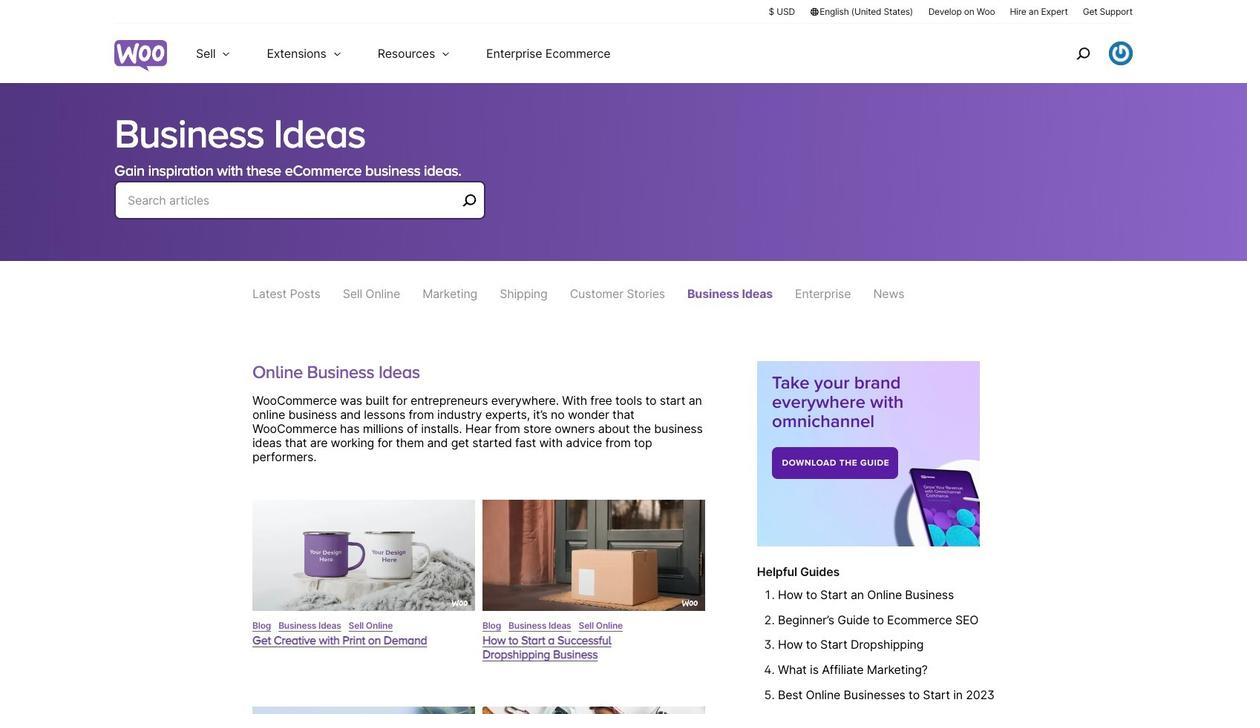 Task type: describe. For each thing, give the bounding box(es) containing it.
search image
[[1071, 42, 1095, 65]]

how to start a successful dropshipping business image
[[483, 500, 705, 612]]

open account menu image
[[1109, 42, 1133, 65]]

cbd products and lotions on a blue background image
[[252, 707, 475, 715]]

men's accessories and products image
[[483, 707, 705, 715]]



Task type: locate. For each thing, give the bounding box(es) containing it.
get creative with print on demand image
[[252, 500, 475, 612]]

None search field
[[114, 181, 486, 238]]

service navigation menu element
[[1045, 29, 1133, 78]]

Search articles search field
[[128, 190, 457, 211]]



Task type: vqa. For each thing, say whether or not it's contained in the screenshot.
CBD products and lotions on a blue background image
yes



